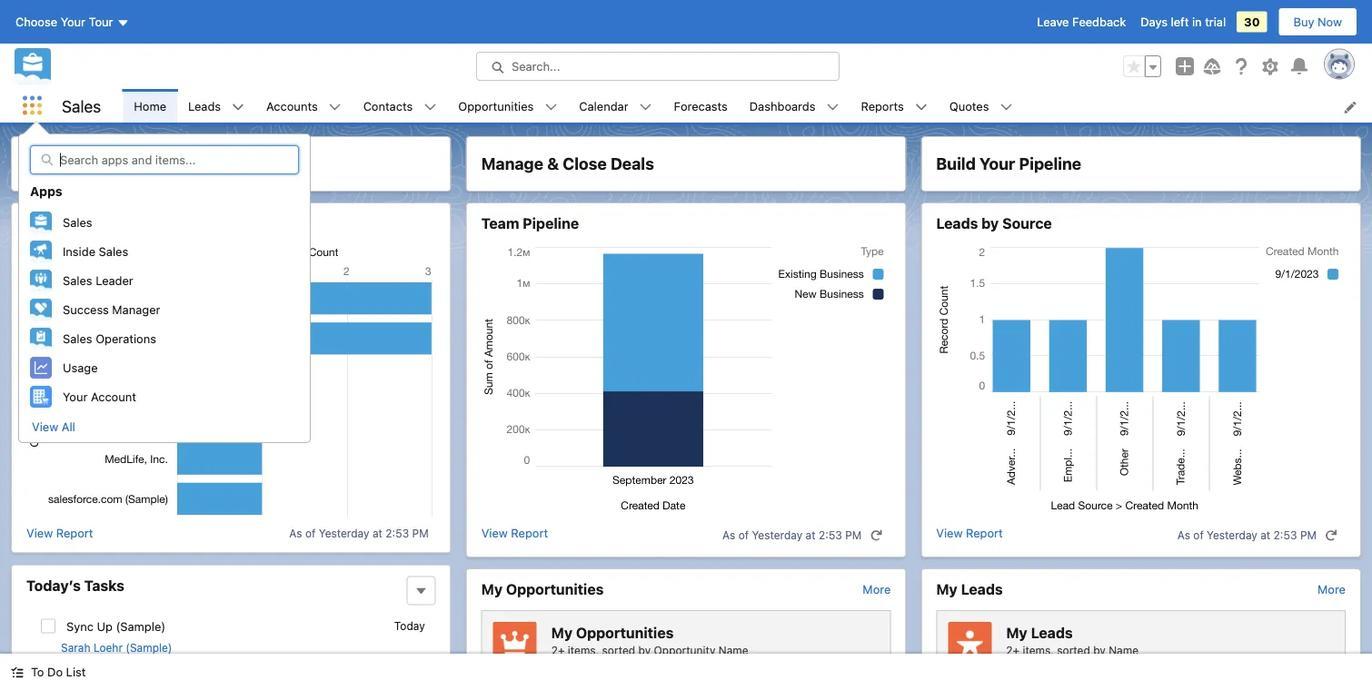 Task type: locate. For each thing, give the bounding box(es) containing it.
list
[[66, 666, 86, 680]]

2 report from the left
[[511, 526, 548, 540]]

0 horizontal spatial pipeline
[[523, 215, 579, 232]]

text default image inside calendar list item
[[640, 101, 652, 113]]

text default image
[[232, 101, 245, 113], [329, 101, 342, 113], [424, 101, 437, 113], [640, 101, 652, 113], [827, 101, 840, 113], [1326, 530, 1338, 542], [11, 667, 24, 680]]

view report link up today's
[[26, 525, 93, 542]]

opportunities inside my opportunities 2+ items, sorted by opportunity name
[[576, 625, 674, 642]]

buy
[[1294, 15, 1315, 29]]

0 horizontal spatial items,
[[568, 645, 599, 658]]

forecasts
[[674, 99, 728, 113]]

2+
[[552, 645, 565, 658], [1007, 645, 1020, 658]]

0 horizontal spatial name
[[719, 645, 749, 658]]

0 horizontal spatial view report link
[[26, 525, 93, 542]]

text default image inside leads list item
[[232, 101, 245, 113]]

pipeline right team at the top
[[523, 215, 579, 232]]

as of yesterday at 2:​53 pm for manage & close deals
[[723, 529, 862, 542]]

view for connect with your customers
[[26, 526, 53, 540]]

view
[[32, 420, 58, 434], [26, 526, 53, 540], [482, 526, 508, 540], [937, 526, 963, 540]]

2:​53
[[386, 527, 409, 540], [819, 529, 843, 542], [1274, 529, 1298, 542]]

today
[[394, 621, 425, 633]]

my leads link
[[937, 581, 1003, 599]]

at
[[373, 527, 383, 540], [806, 529, 816, 542], [1261, 529, 1271, 542]]

my for my leads 2+ items, sorted by name
[[1007, 625, 1028, 642]]

(sample)
[[116, 621, 166, 634], [126, 642, 172, 655]]

view report up my opportunities
[[482, 526, 548, 540]]

sorted inside my opportunities 2+ items, sorted by opportunity name
[[602, 645, 636, 658]]

2 horizontal spatial as
[[1178, 529, 1191, 542]]

usage link
[[19, 354, 310, 383]]

view report up the my leads link
[[937, 526, 1003, 540]]

dashboards list item
[[739, 89, 850, 123]]

1 horizontal spatial by
[[982, 215, 999, 232]]

1 horizontal spatial as of yesterday at 2:​53 pm
[[723, 529, 862, 542]]

sorted
[[602, 645, 636, 658], [1058, 645, 1091, 658]]

view report link
[[26, 525, 93, 542], [482, 525, 548, 546], [937, 525, 1003, 546]]

sales up usage
[[63, 332, 92, 346]]

1 view report from the left
[[26, 526, 93, 540]]

build your pipeline
[[937, 154, 1082, 174]]

2 horizontal spatial as of yesterday at 2:​53 pm
[[1178, 529, 1317, 542]]

text default image
[[545, 101, 558, 113], [915, 101, 928, 113], [1001, 101, 1013, 113], [870, 530, 883, 542]]

(sample) down sync up (sample) link
[[126, 642, 172, 655]]

as
[[289, 527, 302, 540], [723, 529, 736, 542], [1178, 529, 1191, 542]]

report up my opportunities
[[511, 526, 548, 540]]

inside sales
[[63, 245, 128, 258]]

0 vertical spatial opportunities
[[459, 99, 534, 113]]

view up my opportunities
[[482, 526, 508, 540]]

text default image inside the dashboards list item
[[827, 101, 840, 113]]

forecasts link
[[663, 89, 739, 123]]

view report
[[26, 526, 93, 540], [482, 526, 548, 540], [937, 526, 1003, 540]]

view report link up the my leads link
[[937, 525, 1003, 546]]

1 horizontal spatial at
[[806, 529, 816, 542]]

1 horizontal spatial more link
[[1318, 583, 1346, 596]]

sarah
[[61, 642, 90, 655]]

reports list item
[[850, 89, 939, 123]]

your inside popup button
[[61, 15, 85, 29]]

0 horizontal spatial view report
[[26, 526, 93, 540]]

to do list
[[31, 666, 86, 680]]

dashboards link
[[739, 89, 827, 123]]

sync up (sample) link
[[66, 621, 166, 634]]

2:​53 for build your pipeline
[[1274, 529, 1298, 542]]

team pipeline
[[482, 215, 579, 232]]

at for build your pipeline
[[1261, 529, 1271, 542]]

your left tour
[[61, 15, 85, 29]]

1 items, from the left
[[568, 645, 599, 658]]

leave feedback
[[1038, 15, 1127, 29]]

view report link for customers
[[26, 525, 93, 542]]

2 horizontal spatial view report link
[[937, 525, 1003, 546]]

view for build your pipeline
[[937, 526, 963, 540]]

text default image for accounts
[[329, 101, 342, 113]]

2 horizontal spatial of
[[1194, 529, 1204, 542]]

0 horizontal spatial sorted
[[602, 645, 636, 658]]

1 view report link from the left
[[26, 525, 93, 542]]

text default image inside to do list button
[[11, 667, 24, 680]]

0 horizontal spatial as
[[289, 527, 302, 540]]

calendar link
[[568, 89, 640, 123]]

by
[[982, 215, 999, 232], [639, 645, 651, 658], [1094, 645, 1106, 658]]

report up the my leads link
[[966, 526, 1003, 540]]

2 2+ from the left
[[1007, 645, 1020, 658]]

quotes link
[[939, 89, 1001, 123]]

1 horizontal spatial items,
[[1023, 645, 1055, 658]]

connect
[[26, 154, 92, 174]]

opportunity
[[654, 645, 716, 658]]

accounts list item
[[256, 89, 352, 123]]

2 vertical spatial opportunities
[[576, 625, 674, 642]]

2 name from the left
[[1109, 645, 1139, 658]]

1 horizontal spatial 2:​53
[[819, 529, 843, 542]]

sorted for pipeline
[[1058, 645, 1091, 658]]

2 horizontal spatial by
[[1094, 645, 1106, 658]]

opportunities list item
[[448, 89, 568, 123]]

list
[[123, 89, 1373, 123]]

sorted inside my leads 2+ items, sorted by name
[[1058, 645, 1091, 658]]

pipeline
[[1020, 154, 1082, 174], [523, 215, 579, 232]]

3 view report from the left
[[937, 526, 1003, 540]]

by inside my opportunities 2+ items, sorted by opportunity name
[[639, 645, 651, 658]]

2 more from the left
[[1318, 583, 1346, 596]]

of
[[305, 527, 316, 540], [739, 529, 749, 542], [1194, 529, 1204, 542]]

sales
[[62, 96, 101, 116], [26, 215, 65, 232], [63, 216, 92, 229], [99, 245, 128, 258], [63, 274, 92, 288], [63, 332, 92, 346]]

1 name from the left
[[719, 645, 749, 658]]

by for build your pipeline
[[1094, 645, 1106, 658]]

text default image inside contacts list item
[[424, 101, 437, 113]]

my for my leads
[[937, 581, 958, 599]]

2 sorted from the left
[[1058, 645, 1091, 658]]

left
[[1171, 15, 1190, 29]]

2 view report from the left
[[482, 526, 548, 540]]

opportunities for my opportunities
[[506, 581, 604, 599]]

my leads 2+ items, sorted by name
[[1007, 625, 1139, 658]]

text default image inside quotes list item
[[1001, 101, 1013, 113]]

pm for manage
[[846, 529, 862, 542]]

leads by source
[[937, 215, 1053, 232]]

0 horizontal spatial pm
[[412, 527, 429, 540]]

your account link
[[19, 383, 310, 412]]

2 horizontal spatial 2:​53
[[1274, 529, 1298, 542]]

text default image inside "opportunities" list item
[[545, 101, 558, 113]]

more
[[863, 583, 891, 596], [1318, 583, 1346, 596]]

group
[[1124, 55, 1162, 77]]

2+ for &
[[552, 645, 565, 658]]

1 horizontal spatial yesterday
[[752, 529, 803, 542]]

buy now
[[1294, 15, 1343, 29]]

my inside my opportunities 2+ items, sorted by opportunity name
[[552, 625, 573, 642]]

text default image for opportunities
[[545, 101, 558, 113]]

2+ inside my leads 2+ items, sorted by name
[[1007, 645, 1020, 658]]

text default image for reports
[[915, 101, 928, 113]]

1 horizontal spatial name
[[1109, 645, 1139, 658]]

my inside my leads 2+ items, sorted by name
[[1007, 625, 1028, 642]]

view up today's
[[26, 526, 53, 540]]

2+ for your
[[1007, 645, 1020, 658]]

1 horizontal spatial view report
[[482, 526, 548, 540]]

manage & close deals
[[482, 154, 654, 174]]

1 more link from the left
[[863, 583, 891, 596]]

today's
[[26, 577, 81, 595]]

pipeline up "source"
[[1020, 154, 1082, 174]]

report
[[56, 526, 93, 540], [511, 526, 548, 540], [966, 526, 1003, 540]]

name
[[719, 645, 749, 658], [1109, 645, 1139, 658]]

activity
[[121, 215, 175, 232]]

manager
[[112, 303, 160, 317]]

Search apps and items... search field
[[30, 145, 299, 175]]

2 horizontal spatial yesterday
[[1207, 529, 1258, 542]]

2 view report link from the left
[[482, 525, 548, 546]]

of for build your pipeline
[[1194, 529, 1204, 542]]

as of yesterday at 2:​53 pm
[[289, 527, 429, 540], [723, 529, 862, 542], [1178, 529, 1317, 542]]

to do list button
[[0, 655, 97, 691]]

report up the today's tasks
[[56, 526, 93, 540]]

home
[[134, 99, 166, 113]]

2 horizontal spatial view report
[[937, 526, 1003, 540]]

1 2+ from the left
[[552, 645, 565, 658]]

text default image for leads
[[232, 101, 245, 113]]

0 horizontal spatial report
[[56, 526, 93, 540]]

1 more from the left
[[863, 583, 891, 596]]

view report up today's
[[26, 526, 93, 540]]

text default image inside reports 'list item'
[[915, 101, 928, 113]]

sorted for close
[[602, 645, 636, 658]]

view left all
[[32, 420, 58, 434]]

1 horizontal spatial of
[[739, 529, 749, 542]]

0 horizontal spatial 2+
[[552, 645, 565, 658]]

1 horizontal spatial report
[[511, 526, 548, 540]]

0 horizontal spatial at
[[373, 527, 383, 540]]

2 items, from the left
[[1023, 645, 1055, 658]]

more link
[[863, 583, 891, 596], [1318, 583, 1346, 596]]

0 vertical spatial pipeline
[[1020, 154, 1082, 174]]

2 horizontal spatial at
[[1261, 529, 1271, 542]]

report for deals
[[511, 526, 548, 540]]

view up the my leads link
[[937, 526, 963, 540]]

0 vertical spatial (sample)
[[116, 621, 166, 634]]

apps
[[30, 184, 62, 199]]

do
[[47, 666, 63, 680]]

view report link up my opportunities
[[482, 525, 548, 546]]

your down usage
[[63, 390, 88, 404]]

items, for close
[[568, 645, 599, 658]]

by inside my leads 2+ items, sorted by name
[[1094, 645, 1106, 658]]

text default image for contacts
[[424, 101, 437, 113]]

2 horizontal spatial report
[[966, 526, 1003, 540]]

text default image inside accounts list item
[[329, 101, 342, 113]]

your right 'build'
[[980, 154, 1016, 174]]

2+ inside my opportunities 2+ items, sorted by opportunity name
[[552, 645, 565, 658]]

now
[[1318, 15, 1343, 29]]

yesterday
[[319, 527, 370, 540], [752, 529, 803, 542], [1207, 529, 1258, 542]]

1 horizontal spatial more
[[1318, 583, 1346, 596]]

as for build your pipeline
[[1178, 529, 1191, 542]]

your right with
[[134, 154, 170, 174]]

my
[[482, 581, 503, 599], [937, 581, 958, 599], [552, 625, 573, 642], [1007, 625, 1028, 642]]

0 horizontal spatial by
[[639, 645, 651, 658]]

1 horizontal spatial pm
[[846, 529, 862, 542]]

sync
[[66, 621, 94, 634]]

1 horizontal spatial sorted
[[1058, 645, 1091, 658]]

0 horizontal spatial more
[[863, 583, 891, 596]]

as for manage & close deals
[[723, 529, 736, 542]]

1 report from the left
[[56, 526, 93, 540]]

1 vertical spatial pipeline
[[523, 215, 579, 232]]

1 horizontal spatial as
[[723, 529, 736, 542]]

account
[[91, 390, 136, 404]]

2 more link from the left
[[1318, 583, 1346, 596]]

1 horizontal spatial view report link
[[482, 525, 548, 546]]

(sample) up sarah loehr (sample) link
[[116, 621, 166, 634]]

2 horizontal spatial pm
[[1301, 529, 1317, 542]]

trial
[[1206, 15, 1227, 29]]

1 sorted from the left
[[602, 645, 636, 658]]

1 vertical spatial (sample)
[[126, 642, 172, 655]]

items, inside my opportunities 2+ items, sorted by opportunity name
[[568, 645, 599, 658]]

close
[[563, 154, 607, 174]]

1 vertical spatial opportunities
[[506, 581, 604, 599]]

1 horizontal spatial 2+
[[1007, 645, 1020, 658]]

opportunities
[[459, 99, 534, 113], [506, 581, 604, 599], [576, 625, 674, 642]]

items, inside my leads 2+ items, sorted by name
[[1023, 645, 1055, 658]]

0 horizontal spatial more link
[[863, 583, 891, 596]]



Task type: vqa. For each thing, say whether or not it's contained in the screenshot.
2+ in the My Opportunities 2+ items, sorted by Opportunity Name
yes



Task type: describe. For each thing, give the bounding box(es) containing it.
customers
[[173, 154, 259, 174]]

leads inside list item
[[188, 99, 221, 113]]

sales operations
[[63, 332, 156, 346]]

buy now button
[[1279, 7, 1358, 36]]

sales up inside
[[63, 216, 92, 229]]

more link for build your pipeline
[[1318, 583, 1346, 596]]

0 horizontal spatial 2:​53
[[386, 527, 409, 540]]

view report for customers
[[26, 526, 93, 540]]

of for manage & close deals
[[739, 529, 749, 542]]

contacts link
[[352, 89, 424, 123]]

inside
[[63, 245, 95, 258]]

my leads
[[937, 581, 1003, 599]]

contacts
[[363, 99, 413, 113]]

3 report from the left
[[966, 526, 1003, 540]]

manage
[[482, 154, 544, 174]]

view all
[[32, 420, 75, 434]]

opportunities for my opportunities 2+ items, sorted by opportunity name
[[576, 625, 674, 642]]

text default image for calendar
[[640, 101, 652, 113]]

your inside apps list box
[[63, 390, 88, 404]]

tasks
[[84, 577, 125, 595]]

today's tasks
[[26, 577, 125, 595]]

leads link
[[177, 89, 232, 123]]

person
[[68, 215, 117, 232]]

operations
[[96, 332, 156, 346]]

in
[[1193, 15, 1202, 29]]

leader
[[96, 274, 133, 288]]

30
[[1245, 15, 1261, 29]]

deals
[[611, 154, 654, 174]]

0 horizontal spatial of
[[305, 527, 316, 540]]

feedback
[[1073, 15, 1127, 29]]

up
[[97, 621, 113, 634]]

days
[[1141, 15, 1168, 29]]

team
[[482, 215, 520, 232]]

sales down apps
[[26, 215, 65, 232]]

reports
[[861, 99, 904, 113]]

dashboards
[[750, 99, 816, 113]]

my opportunities link
[[482, 581, 604, 599]]

sales leader link
[[19, 266, 310, 295]]

tour
[[89, 15, 113, 29]]

sales operations link
[[19, 325, 310, 354]]

text default image for quotes
[[1001, 101, 1013, 113]]

at for manage & close deals
[[806, 529, 816, 542]]

apps list box
[[19, 208, 310, 412]]

1 horizontal spatial pipeline
[[1020, 154, 1082, 174]]

contacts list item
[[352, 89, 448, 123]]

loehr
[[94, 642, 123, 655]]

my opportunities 2+ items, sorted by opportunity name
[[552, 625, 749, 658]]

usage
[[63, 361, 98, 375]]

success
[[63, 303, 109, 317]]

choose your tour
[[15, 15, 113, 29]]

home link
[[123, 89, 177, 123]]

choose
[[15, 15, 57, 29]]

&
[[547, 154, 559, 174]]

leads list item
[[177, 89, 256, 123]]

more for build your pipeline
[[1318, 583, 1346, 596]]

more for manage & close deals
[[863, 583, 891, 596]]

choose your tour button
[[15, 7, 130, 36]]

my for my opportunities 2+ items, sorted by opportunity name
[[552, 625, 573, 642]]

view report for deals
[[482, 526, 548, 540]]

0 horizontal spatial yesterday
[[319, 527, 370, 540]]

name inside my leads 2+ items, sorted by name
[[1109, 645, 1139, 658]]

sales down inside
[[63, 274, 92, 288]]

quotes
[[950, 99, 990, 113]]

sarah loehr (sample) link
[[61, 642, 172, 656]]

success manager
[[63, 303, 160, 317]]

more link for manage & close deals
[[863, 583, 891, 596]]

with
[[96, 154, 130, 174]]

text default image for dashboards
[[827, 101, 840, 113]]

list containing home
[[123, 89, 1373, 123]]

sync up (sample) sarah loehr (sample)
[[61, 621, 172, 655]]

quotes list item
[[939, 89, 1024, 123]]

sales person activity
[[26, 215, 175, 232]]

leave feedback link
[[1038, 15, 1127, 29]]

leave
[[1038, 15, 1070, 29]]

opportunities inside list item
[[459, 99, 534, 113]]

yesterday for build your pipeline
[[1207, 529, 1258, 542]]

view inside view all popup button
[[32, 420, 58, 434]]

my opportunities
[[482, 581, 604, 599]]

2:​53 for manage & close deals
[[819, 529, 843, 542]]

search... button
[[476, 52, 840, 81]]

accounts
[[266, 99, 318, 113]]

view for manage & close deals
[[482, 526, 508, 540]]

search...
[[512, 60, 560, 73]]

by for manage & close deals
[[639, 645, 651, 658]]

opportunities link
[[448, 89, 545, 123]]

view report link for deals
[[482, 525, 548, 546]]

reports link
[[850, 89, 915, 123]]

my for my opportunities
[[482, 581, 503, 599]]

accounts link
[[256, 89, 329, 123]]

items, for pipeline
[[1023, 645, 1055, 658]]

sales link
[[19, 208, 310, 237]]

name inside my opportunities 2+ items, sorted by opportunity name
[[719, 645, 749, 658]]

3 view report link from the left
[[937, 525, 1003, 546]]

build
[[937, 154, 976, 174]]

pm for build
[[1301, 529, 1317, 542]]

yesterday for manage & close deals
[[752, 529, 803, 542]]

as of yesterday at 2:​53 pm for build your pipeline
[[1178, 529, 1317, 542]]

view all button
[[31, 413, 76, 442]]

your account
[[63, 390, 136, 404]]

sales up connect
[[62, 96, 101, 116]]

inside sales link
[[19, 237, 310, 266]]

calendar list item
[[568, 89, 663, 123]]

0 horizontal spatial as of yesterday at 2:​53 pm
[[289, 527, 429, 540]]

calendar
[[579, 99, 629, 113]]

all
[[62, 420, 75, 434]]

leads inside my leads 2+ items, sorted by name
[[1032, 625, 1073, 642]]

sales up leader
[[99, 245, 128, 258]]

connect with your customers
[[26, 154, 259, 174]]

source
[[1003, 215, 1053, 232]]

to
[[31, 666, 44, 680]]

report for customers
[[56, 526, 93, 540]]

days left in trial
[[1141, 15, 1227, 29]]

success manager link
[[19, 295, 310, 325]]



